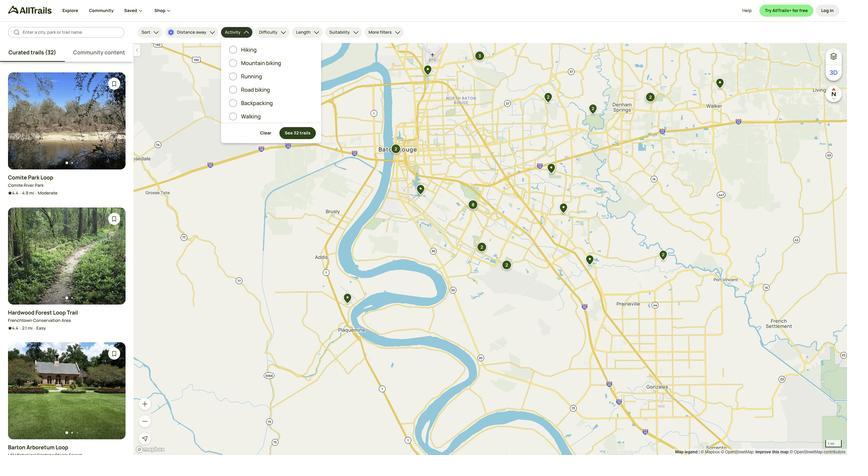 Task type: vqa. For each thing, say whether or not it's contained in the screenshot.
Try AllTrails+ for free "icon"
no



Task type: describe. For each thing, give the bounding box(es) containing it.
help link
[[743, 5, 752, 17]]

road biking
[[241, 86, 270, 94]]

© openstreetmap contributors link
[[791, 451, 846, 455]]

1 © from the left
[[701, 451, 705, 455]]

frenchtown
[[8, 318, 32, 324]]

(32)
[[45, 49, 56, 56]]

2.1
[[22, 326, 27, 332]]

enable 3d map image for map options image
[[830, 69, 839, 77]]

· right 4.9
[[35, 191, 36, 197]]

more filters
[[369, 29, 392, 35]]

saved button
[[124, 0, 155, 21]]

trails inside curated trails (32) tab
[[31, 49, 44, 56]]

add to list image for barton arboretum loop
[[111, 351, 118, 358]]

legend
[[685, 450, 698, 455]]

alltrails+
[[773, 7, 792, 13]]

map
[[781, 450, 789, 455]]

walking
[[241, 113, 261, 120]]

navigate previous image
[[16, 388, 23, 395]]

enable 3d map image for map options icon
[[830, 69, 839, 77]]

distance away
[[177, 29, 206, 35]]

help
[[743, 7, 752, 13]]

try alltrails+ for free link
[[760, 5, 814, 17]]

filters
[[380, 29, 392, 35]]

conservation
[[33, 318, 61, 324]]

1
[[829, 442, 830, 446]]

1 vertical spatial park
[[35, 182, 44, 188]]

for
[[793, 7, 799, 13]]

barton arboretum loop
[[8, 445, 68, 452]]

· left easy on the left bottom
[[34, 326, 35, 332]]

shop button
[[155, 0, 172, 21]]

away
[[196, 29, 206, 35]]

loop for forest
[[53, 309, 66, 317]]

curated trails (32) tab
[[0, 43, 65, 62]]

more filters button
[[365, 27, 404, 38]]

navigate next image
[[111, 388, 118, 395]]

in
[[831, 7, 834, 13]]

see 32 trails button
[[280, 127, 316, 139]]

improve this map link
[[756, 450, 789, 455]]

hardwood forest loop trail frenchtown conservation area
[[8, 309, 78, 324]]

Enter a city, park or trail name field
[[23, 29, 119, 36]]

mi for hardwood
[[28, 326, 33, 332]]

· left 4.9
[[20, 191, 21, 197]]

distance away button
[[165, 27, 218, 38]]

running
[[241, 73, 262, 80]]

distance
[[177, 29, 195, 35]]

map
[[676, 450, 684, 455]]

map region
[[134, 43, 848, 456]]

map options image
[[830, 52, 839, 60]]

suitability button
[[326, 27, 362, 38]]

shop
[[155, 7, 166, 13]]

0 vertical spatial park
[[28, 174, 39, 181]]

alltrails image
[[8, 6, 52, 14]]

biking for road biking
[[255, 86, 270, 94]]

navigate next image for hardwood forest loop trail
[[111, 253, 118, 260]]

see 32 trails
[[285, 130, 311, 136]]

shop link
[[155, 0, 172, 21]]

frenchtown conservation area link
[[8, 318, 71, 324]]

forest
[[35, 309, 52, 317]]

2 openstreetmap from the left
[[795, 451, 823, 455]]

alltrails link
[[8, 6, 62, 17]]

4.4 · 2.1 mi · easy
[[12, 326, 46, 332]]

try
[[766, 7, 772, 13]]

comite park loop comite river park
[[8, 174, 53, 188]]

moderate
[[38, 190, 58, 196]]

length button
[[292, 27, 323, 38]]

curated trails (32)
[[8, 49, 56, 56]]

3 © from the left
[[791, 451, 794, 455]]

explore
[[62, 7, 78, 13]]

mapbox
[[706, 451, 720, 455]]

navigate next image for comite park loop
[[111, 118, 118, 124]]

barton
[[8, 445, 25, 452]]

community content
[[73, 49, 125, 56]]

comite river park link
[[8, 182, 44, 189]]

clear button
[[255, 127, 277, 139]]

difficulty button
[[255, 27, 290, 38]]

zoom map out image for zoom map in image
[[142, 419, 148, 425]]

zoom map in image
[[142, 401, 148, 408]]

mountain biking
[[241, 59, 281, 67]]

improve
[[756, 450, 772, 455]]

reset north and pitch image for map options icon
[[828, 88, 841, 101]]

see
[[285, 130, 293, 136]]

hiking
[[241, 46, 257, 53]]

map legend link
[[676, 450, 699, 455]]

road
[[241, 86, 254, 94]]

option group containing hiking
[[229, 46, 313, 294]]

navigate previous image for comite
[[16, 118, 23, 124]]

difficulty
[[259, 29, 278, 35]]

sort button
[[138, 27, 162, 38]]

suitability
[[330, 29, 350, 35]]

trail
[[67, 309, 78, 317]]

reset north and pitch image for map options image
[[828, 88, 841, 101]]

log
[[822, 7, 830, 13]]

4.4 · 4.9 mi · moderate
[[12, 190, 58, 197]]

32
[[294, 130, 299, 136]]

tab list containing curated trails (32)
[[0, 43, 134, 62]]



Task type: locate. For each thing, give the bounding box(es) containing it.
1 horizontal spatial ©
[[722, 451, 725, 455]]

community link
[[89, 0, 114, 21]]

mi right 2.1
[[28, 326, 33, 332]]

option group
[[229, 46, 313, 294]]

4.4 for comite park loop
[[12, 190, 18, 196]]

loop
[[41, 174, 53, 181], [53, 309, 66, 317], [56, 445, 68, 452]]

loop for arboretum
[[56, 445, 68, 452]]

mi inside "4.4 · 2.1 mi · easy"
[[28, 326, 33, 332]]

current location image
[[142, 436, 148, 443]]

this
[[773, 450, 780, 455]]

comite up comite river park link
[[8, 174, 27, 181]]

comite
[[8, 174, 27, 181], [8, 182, 23, 188]]

0 vertical spatial 4.4
[[12, 190, 18, 196]]

2 4.4 from the top
[[12, 326, 18, 332]]

© openstreetmap link
[[722, 451, 754, 455]]

1 horizontal spatial openstreetmap
[[795, 451, 823, 455]]

community content tab
[[65, 43, 134, 62]]

1 vertical spatial 4.4
[[12, 326, 18, 332]]

0 vertical spatial loop
[[41, 174, 53, 181]]

biking for mountain biking
[[266, 59, 281, 67]]

map options image
[[830, 52, 839, 60]]

· left 2.1
[[20, 326, 21, 332]]

1 navigate previous image from the top
[[16, 118, 23, 124]]

2 add to list image from the top
[[111, 351, 118, 358]]

tab list
[[0, 43, 134, 62]]

loop inside hardwood forest loop trail frenchtown conservation area
[[53, 309, 66, 317]]

log in link
[[817, 5, 840, 17]]

navigate previous image
[[16, 118, 23, 124], [16, 253, 23, 260]]

log in
[[822, 7, 834, 13]]

4.4 down frenchtown at the left bottom of the page
[[12, 326, 18, 332]]

zoom map out image for zoom map in icon
[[142, 419, 148, 425]]

4.4 inside 4.4 · 4.9 mi · moderate
[[12, 190, 18, 196]]

1 vertical spatial navigate next image
[[111, 253, 118, 260]]

explore link
[[62, 0, 78, 21]]

4.4 for hardwood forest loop trail
[[12, 326, 18, 332]]

4.4 left 4.9
[[12, 190, 18, 196]]

1 comite from the top
[[8, 174, 27, 181]]

2 © from the left
[[722, 451, 725, 455]]

river
[[24, 182, 34, 188]]

openstreetmap
[[726, 451, 754, 455], [795, 451, 823, 455]]

·
[[20, 191, 21, 197], [35, 191, 36, 197], [20, 326, 21, 332], [34, 326, 35, 332]]

1 navigate next image from the top
[[111, 118, 118, 124]]

curated
[[8, 49, 30, 56]]

add to list image for hardwood forest loop trail
[[111, 216, 118, 222]]

enable 3d map image
[[830, 69, 839, 77], [830, 69, 839, 77]]

park
[[28, 174, 39, 181], [35, 182, 44, 188]]

backpacking
[[241, 100, 273, 107]]

mi right 4.9
[[29, 190, 34, 196]]

biking
[[266, 59, 281, 67], [255, 86, 270, 94]]

activity button
[[221, 27, 253, 38]]

community
[[89, 7, 114, 13], [73, 49, 104, 56]]

mi
[[29, 190, 34, 196], [28, 326, 33, 332], [831, 442, 835, 446]]

clear
[[260, 130, 272, 136]]

biking right mountain
[[266, 59, 281, 67]]

|
[[699, 451, 700, 455]]

1 vertical spatial loop
[[53, 309, 66, 317]]

openstreetmap right map
[[795, 451, 823, 455]]

openstreetmap left improve
[[726, 451, 754, 455]]

© mapbox link
[[701, 451, 720, 455]]

2 horizontal spatial ©
[[791, 451, 794, 455]]

trails right "32"
[[300, 130, 311, 136]]

cookie consent banner dialog
[[8, 424, 840, 448]]

activity
[[225, 29, 241, 35]]

community inside community content tab
[[73, 49, 104, 56]]

reset north and pitch image
[[828, 88, 841, 101], [828, 88, 841, 101]]

0 vertical spatial comite
[[8, 174, 27, 181]]

map legend | © mapbox © openstreetmap improve this map © openstreetmap contributors
[[676, 450, 846, 455]]

0 vertical spatial add to list image
[[111, 216, 118, 222]]

trails left (32)
[[31, 49, 44, 56]]

0 horizontal spatial trails
[[31, 49, 44, 56]]

1 vertical spatial mi
[[28, 326, 33, 332]]

4.9
[[22, 190, 28, 196]]

© right "|"
[[701, 451, 705, 455]]

list
[[676, 449, 846, 456]]

1 horizontal spatial trails
[[300, 130, 311, 136]]

None search field
[[8, 27, 124, 38]]

contributors
[[824, 451, 846, 455]]

1 vertical spatial add to list image
[[111, 351, 118, 358]]

sort
[[142, 29, 150, 35]]

1 add to list image from the top
[[111, 216, 118, 222]]

navigate next image
[[111, 118, 118, 124], [111, 253, 118, 260]]

content
[[105, 49, 125, 56]]

saved
[[124, 7, 137, 13]]

2 vertical spatial loop
[[56, 445, 68, 452]]

loop up area
[[53, 309, 66, 317]]

free
[[800, 7, 809, 13]]

mi inside 4.4 · 4.9 mi · moderate
[[29, 190, 34, 196]]

mountain
[[241, 59, 265, 67]]

easy
[[36, 326, 46, 332]]

mi for comite
[[29, 190, 34, 196]]

0 vertical spatial mi
[[29, 190, 34, 196]]

2 vertical spatial mi
[[831, 442, 835, 446]]

4.4 inside "4.4 · 2.1 mi · easy"
[[12, 326, 18, 332]]

community left content
[[73, 49, 104, 56]]

navigate previous image for hardwood
[[16, 253, 23, 260]]

1 vertical spatial biking
[[255, 86, 270, 94]]

arboretum
[[26, 445, 55, 452]]

0 vertical spatial navigate next image
[[111, 118, 118, 124]]

0 horizontal spatial openstreetmap
[[726, 451, 754, 455]]

saved link
[[124, 0, 144, 21]]

loop inside comite park loop comite river park
[[41, 174, 53, 181]]

0 horizontal spatial ©
[[701, 451, 705, 455]]

loop right arboretum
[[56, 445, 68, 452]]

try alltrails+ for free
[[766, 7, 809, 13]]

zoom map out image
[[142, 419, 148, 425], [142, 419, 148, 425]]

0 vertical spatial navigate previous image
[[16, 118, 23, 124]]

park up 4.4 · 4.9 mi · moderate
[[35, 182, 44, 188]]

1 mi
[[829, 442, 835, 446]]

© right map
[[791, 451, 794, 455]]

0 vertical spatial trails
[[31, 49, 44, 56]]

1 vertical spatial comite
[[8, 182, 23, 188]]

©
[[701, 451, 705, 455], [722, 451, 725, 455], [791, 451, 794, 455]]

2 navigate next image from the top
[[111, 253, 118, 260]]

list containing map legend
[[676, 449, 846, 456]]

community for community content
[[73, 49, 104, 56]]

1 vertical spatial trails
[[300, 130, 311, 136]]

© right "mapbox" on the right bottom
[[722, 451, 725, 455]]

area
[[62, 318, 71, 324]]

1 vertical spatial community
[[73, 49, 104, 56]]

biking up backpacking
[[255, 86, 270, 94]]

2 comite from the top
[[8, 182, 23, 188]]

add to list image
[[111, 216, 118, 222], [111, 351, 118, 358]]

community left "saved"
[[89, 7, 114, 13]]

hardwood
[[8, 309, 34, 317]]

1 vertical spatial navigate previous image
[[16, 253, 23, 260]]

0 vertical spatial biking
[[266, 59, 281, 67]]

park up river
[[28, 174, 39, 181]]

community for community
[[89, 7, 114, 13]]

loop up moderate at the top left of page
[[41, 174, 53, 181]]

comite up 4.9
[[8, 182, 23, 188]]

trails inside the see 32 trails button
[[300, 130, 311, 136]]

trails
[[31, 49, 44, 56], [300, 130, 311, 136]]

dialog
[[0, 0, 848, 456]]

mi right 1
[[831, 442, 835, 446]]

loop for park
[[41, 174, 53, 181]]

0 vertical spatial community
[[89, 7, 114, 13]]

length
[[296, 29, 311, 35]]

1 4.4 from the top
[[12, 190, 18, 196]]

add to list image
[[111, 81, 118, 87]]

zoom map in image
[[142, 401, 148, 408]]

4.4
[[12, 190, 18, 196], [12, 326, 18, 332]]

1 openstreetmap from the left
[[726, 451, 754, 455]]

more
[[369, 29, 379, 35]]

2 navigate previous image from the top
[[16, 253, 23, 260]]



